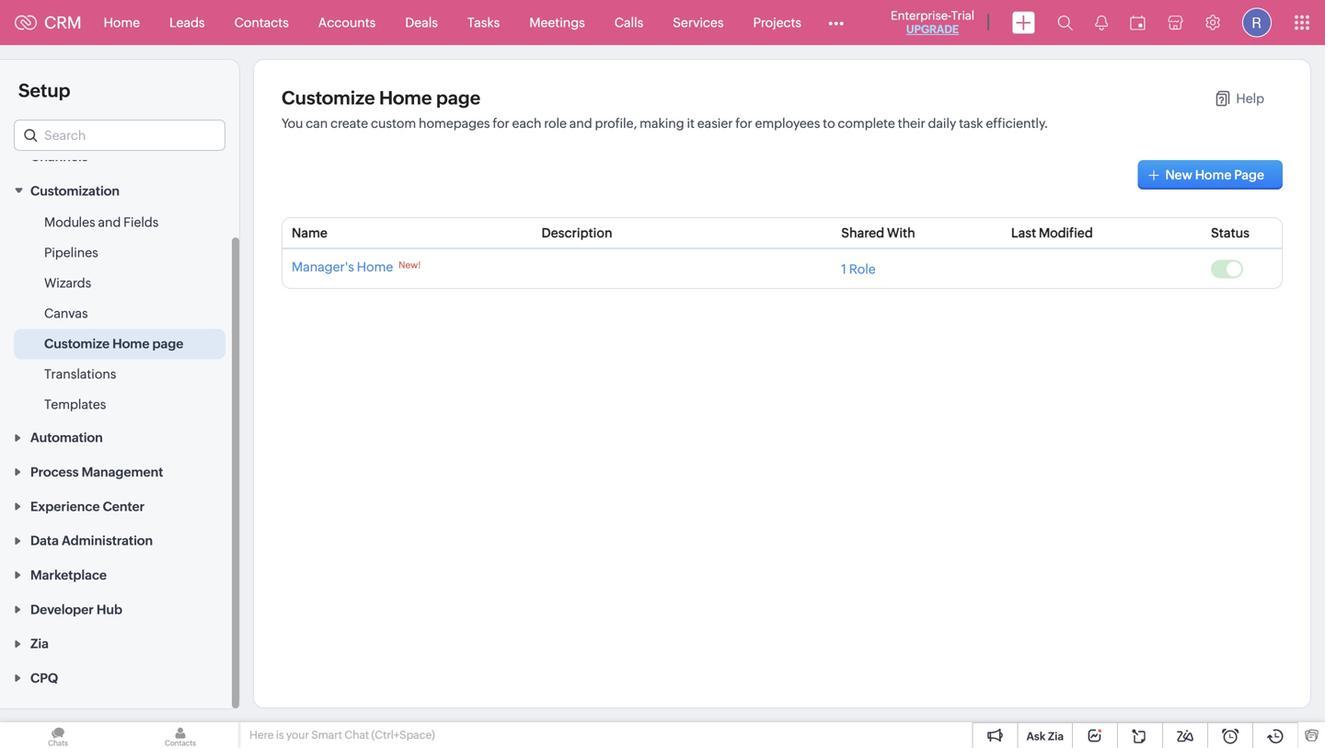 Task type: vqa. For each thing, say whether or not it's contained in the screenshot.
PROCESS
yes



Task type: locate. For each thing, give the bounding box(es) containing it.
signals element
[[1084, 0, 1119, 45]]

help
[[1236, 91, 1265, 106]]

channels
[[30, 149, 88, 164]]

experience center button
[[0, 489, 239, 523]]

0 vertical spatial zia
[[30, 637, 49, 651]]

developer
[[30, 602, 94, 617]]

daily
[[928, 116, 956, 131]]

1 horizontal spatial customize home page
[[282, 87, 481, 109]]

leads link
[[155, 0, 220, 45]]

1 horizontal spatial customize
[[282, 87, 375, 109]]

canvas
[[44, 306, 88, 321]]

last modified
[[1011, 225, 1093, 240]]

new
[[1166, 168, 1193, 182]]

process management button
[[0, 454, 239, 489]]

experience
[[30, 499, 100, 514]]

tasks link
[[453, 0, 515, 45]]

cpq
[[30, 671, 58, 686]]

(ctrl+space)
[[371, 729, 435, 741]]

translations link
[[44, 365, 116, 383]]

home up translations at the left of page
[[112, 336, 150, 351]]

home inside customization region
[[112, 336, 150, 351]]

0 vertical spatial customize home page
[[282, 87, 481, 109]]

manager's home new!
[[292, 260, 421, 274]]

None field
[[14, 120, 225, 151]]

page
[[1234, 168, 1265, 182]]

new home page
[[1166, 168, 1265, 182]]

2 for from the left
[[736, 116, 752, 131]]

crm link
[[15, 13, 82, 32]]

deals
[[405, 15, 438, 30]]

automation button
[[0, 420, 239, 454]]

enterprise-
[[891, 9, 951, 23]]

meetings link
[[515, 0, 600, 45]]

1 horizontal spatial zia
[[1048, 730, 1064, 743]]

you
[[282, 116, 303, 131]]

developer hub
[[30, 602, 122, 617]]

Search text field
[[15, 121, 225, 150]]

1 horizontal spatial and
[[569, 116, 592, 131]]

marketplace
[[30, 568, 107, 583]]

trial
[[951, 9, 975, 23]]

home
[[104, 15, 140, 30], [379, 87, 432, 109], [1195, 168, 1232, 182], [357, 260, 393, 274], [112, 336, 150, 351]]

and right role
[[569, 116, 592, 131]]

setup
[[18, 80, 70, 101]]

1 vertical spatial page
[[152, 336, 183, 351]]

home right new
[[1195, 168, 1232, 182]]

each
[[512, 116, 542, 131]]

shared with
[[841, 225, 915, 240]]

process
[[30, 465, 79, 480]]

employees
[[755, 116, 820, 131]]

0 horizontal spatial and
[[98, 215, 121, 229]]

ask zia
[[1027, 730, 1064, 743]]

custom
[[371, 116, 416, 131]]

chat
[[345, 729, 369, 741]]

zia button
[[0, 626, 239, 661]]

customize home page up translations at the left of page
[[44, 336, 183, 351]]

customization
[[30, 183, 120, 198]]

easier
[[697, 116, 733, 131]]

task
[[959, 116, 983, 131]]

1 for from the left
[[493, 116, 510, 131]]

for
[[493, 116, 510, 131], [736, 116, 752, 131]]

pipelines link
[[44, 243, 98, 262]]

0 horizontal spatial for
[[493, 116, 510, 131]]

0 horizontal spatial page
[[152, 336, 183, 351]]

Other Modules field
[[816, 8, 856, 37]]

templates link
[[44, 395, 106, 414]]

0 horizontal spatial customize home page
[[44, 336, 183, 351]]

for left each
[[493, 116, 510, 131]]

and left fields
[[98, 215, 121, 229]]

administration
[[62, 534, 153, 548]]

new home page button
[[1138, 160, 1283, 190]]

accounts link
[[304, 0, 391, 45]]

and
[[569, 116, 592, 131], [98, 215, 121, 229]]

create menu element
[[1001, 0, 1046, 45]]

customize up can
[[282, 87, 375, 109]]

name
[[292, 225, 328, 240]]

role
[[849, 262, 876, 277]]

1 horizontal spatial page
[[436, 87, 481, 109]]

crm
[[44, 13, 82, 32]]

0 horizontal spatial zia
[[30, 637, 49, 651]]

0 horizontal spatial customize
[[44, 336, 110, 351]]

zia right 'ask' on the bottom of page
[[1048, 730, 1064, 743]]

zia
[[30, 637, 49, 651], [1048, 730, 1064, 743]]

customize up 'translations' "link"
[[44, 336, 110, 351]]

1 vertical spatial and
[[98, 215, 121, 229]]

is
[[276, 729, 284, 741]]

modules and fields
[[44, 215, 159, 229]]

0 vertical spatial page
[[436, 87, 481, 109]]

zia up cpq
[[30, 637, 49, 651]]

for right easier on the top
[[736, 116, 752, 131]]

customize
[[282, 87, 375, 109], [44, 336, 110, 351]]

leads
[[169, 15, 205, 30]]

row
[[283, 218, 1282, 249]]

customize home page up custom
[[282, 87, 481, 109]]

upgrade
[[906, 23, 959, 35]]

to
[[823, 116, 835, 131]]

home up custom
[[379, 87, 432, 109]]

logo image
[[15, 15, 37, 30]]

create
[[330, 116, 368, 131]]

1 vertical spatial customize
[[44, 336, 110, 351]]

1 horizontal spatial for
[[736, 116, 752, 131]]

meetings
[[529, 15, 585, 30]]

row containing name
[[283, 218, 1282, 249]]

contacts image
[[122, 722, 238, 748]]

0 vertical spatial and
[[569, 116, 592, 131]]

create menu image
[[1012, 12, 1035, 34]]

customize inside customize home page link
[[44, 336, 110, 351]]

center
[[103, 499, 145, 514]]

1 vertical spatial customize home page
[[44, 336, 183, 351]]

customize home page
[[282, 87, 481, 109], [44, 336, 183, 351]]

calls link
[[600, 0, 658, 45]]

management
[[82, 465, 163, 480]]

profile,
[[595, 116, 637, 131]]

1 role
[[841, 262, 876, 277]]



Task type: describe. For each thing, give the bounding box(es) containing it.
page inside customization region
[[152, 336, 183, 351]]

their
[[898, 116, 926, 131]]

1
[[841, 262, 847, 277]]

customization region
[[0, 207, 239, 420]]

customization button
[[0, 173, 239, 207]]

experience center
[[30, 499, 145, 514]]

customize home page inside customization region
[[44, 336, 183, 351]]

making
[[640, 116, 684, 131]]

smart
[[311, 729, 342, 741]]

cpq button
[[0, 661, 239, 695]]

templates
[[44, 397, 106, 412]]

ask
[[1027, 730, 1046, 743]]

profile image
[[1242, 8, 1272, 37]]

data administration
[[30, 534, 153, 548]]

complete
[[838, 116, 895, 131]]

search element
[[1046, 0, 1084, 45]]

customize home page link
[[44, 334, 183, 353]]

description
[[542, 225, 613, 240]]

1 vertical spatial zia
[[1048, 730, 1064, 743]]

wizards
[[44, 276, 91, 290]]

home right crm
[[104, 15, 140, 30]]

services link
[[658, 0, 739, 45]]

with
[[887, 225, 915, 240]]

modified
[[1039, 225, 1093, 240]]

new!
[[399, 260, 421, 270]]

last
[[1011, 225, 1036, 240]]

data administration button
[[0, 523, 239, 557]]

zia inside 'dropdown button'
[[30, 637, 49, 651]]

enterprise-trial upgrade
[[891, 9, 975, 35]]

data
[[30, 534, 59, 548]]

marketplace button
[[0, 557, 239, 592]]

role
[[544, 116, 567, 131]]

wizards link
[[44, 274, 91, 292]]

0 vertical spatial customize
[[282, 87, 375, 109]]

manager's
[[292, 260, 354, 274]]

calendar image
[[1130, 15, 1146, 30]]

chats image
[[0, 722, 116, 748]]

deals link
[[391, 0, 453, 45]]

search image
[[1057, 15, 1073, 30]]

help link
[[1216, 91, 1265, 106]]

home left 'new!'
[[357, 260, 393, 274]]

projects
[[753, 15, 802, 30]]

translations
[[44, 367, 116, 381]]

signals image
[[1095, 15, 1108, 30]]

process management
[[30, 465, 163, 480]]

channels button
[[0, 139, 239, 173]]

here
[[249, 729, 274, 741]]

tasks
[[467, 15, 500, 30]]

manager's home link
[[292, 260, 393, 274]]

you can create custom homepages for each role and profile, making it easier for employees to complete their daily task efficiently.
[[282, 116, 1048, 131]]

home inside button
[[1195, 168, 1232, 182]]

and inside customization region
[[98, 215, 121, 229]]

fields
[[123, 215, 159, 229]]

automation
[[30, 430, 103, 445]]

contacts
[[234, 15, 289, 30]]

developer hub button
[[0, 592, 239, 626]]

here is your smart chat (ctrl+space)
[[249, 729, 435, 741]]

your
[[286, 729, 309, 741]]

contacts link
[[220, 0, 304, 45]]

canvas link
[[44, 304, 88, 322]]

hub
[[97, 602, 122, 617]]

accounts
[[318, 15, 376, 30]]

modules and fields link
[[44, 213, 159, 231]]

projects link
[[739, 0, 816, 45]]

can
[[306, 116, 328, 131]]

modules
[[44, 215, 95, 229]]

efficiently.
[[986, 116, 1048, 131]]

it
[[687, 116, 695, 131]]

profile element
[[1231, 0, 1283, 45]]

status
[[1211, 225, 1250, 240]]

pipelines
[[44, 245, 98, 260]]

calls
[[615, 15, 644, 30]]



